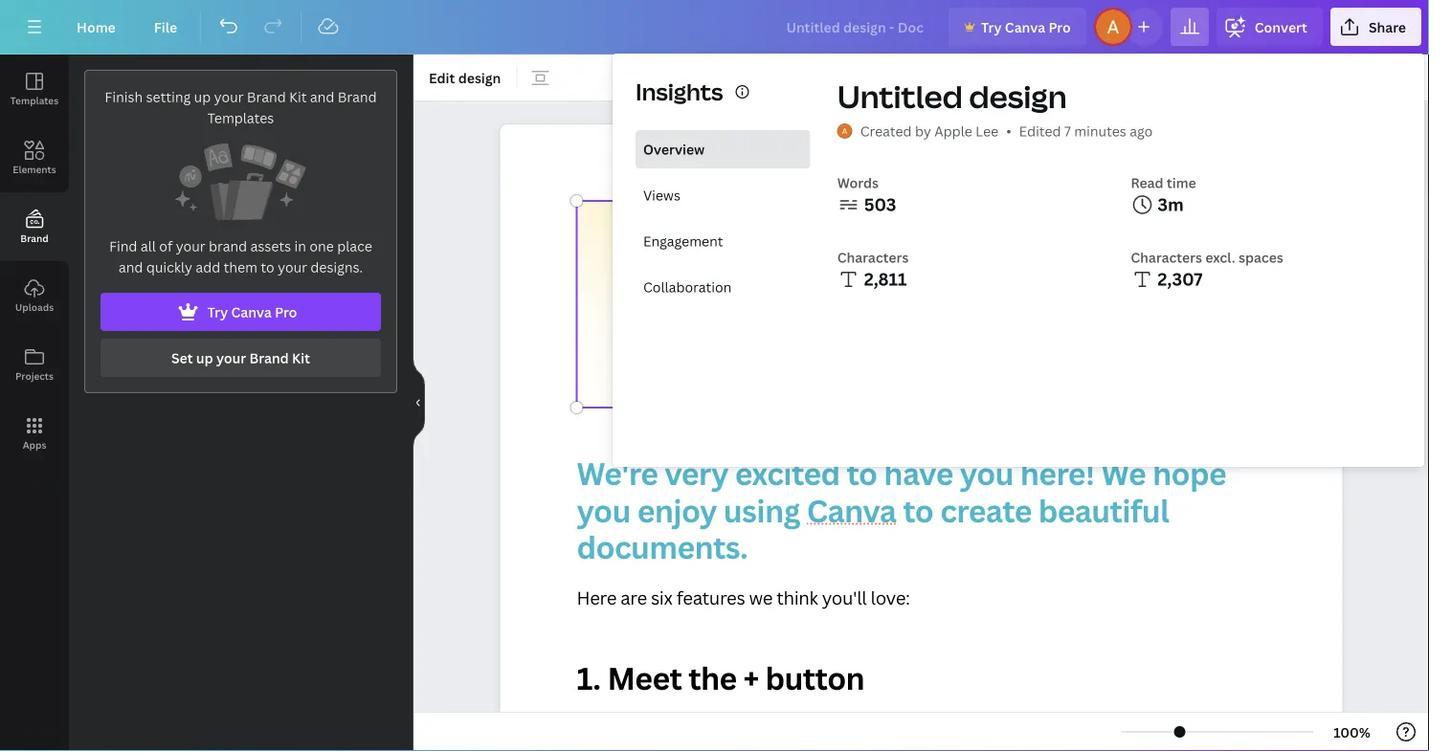 Task type: locate. For each thing, give the bounding box(es) containing it.
0 horizontal spatial pro
[[275, 303, 297, 321]]

2 characters from the left
[[1131, 248, 1203, 267]]

here
[[577, 586, 617, 610]]

your inside button
[[216, 349, 246, 367]]

read
[[1131, 174, 1164, 192]]

try canva pro button up untitled design
[[949, 8, 1087, 46]]

characters up 2,811
[[838, 248, 909, 267]]

projects button
[[0, 330, 69, 399]]

design for edit design
[[458, 68, 501, 87]]

one
[[310, 237, 334, 255]]

untitled design
[[838, 76, 1067, 117]]

add
[[196, 258, 220, 276]]

0 horizontal spatial templates
[[10, 94, 59, 107]]

templates
[[10, 94, 59, 107], [208, 109, 274, 127]]

1 horizontal spatial and
[[310, 88, 335, 106]]

brand button
[[0, 192, 69, 261]]

try inside main menu bar
[[981, 18, 1002, 36]]

by
[[915, 122, 932, 140]]

brand inside button
[[249, 349, 289, 367]]

0 vertical spatial and
[[310, 88, 335, 106]]

100% button
[[1322, 717, 1384, 748]]

0 vertical spatial try canva pro button
[[949, 8, 1087, 46]]

file button
[[139, 8, 193, 46]]

1. meet the + button
[[577, 658, 865, 700]]

0 horizontal spatial design
[[458, 68, 501, 87]]

0 horizontal spatial try canva pro
[[207, 303, 297, 321]]

design right 'edit' on the left
[[458, 68, 501, 87]]

main menu bar
[[0, 0, 1430, 55]]

you
[[960, 453, 1014, 495], [577, 490, 631, 531]]

all
[[141, 237, 156, 255]]

overview
[[643, 140, 705, 158]]

apps
[[23, 439, 46, 451]]

try canva pro button
[[949, 8, 1087, 46], [101, 293, 381, 331]]

try canva pro button down them
[[101, 293, 381, 331]]

up inside finish setting up your brand kit and brand templates
[[194, 88, 211, 106]]

kit inside finish setting up your brand kit and brand templates
[[289, 88, 307, 106]]

brand inside "button"
[[20, 232, 49, 245]]

1 horizontal spatial characters
[[1131, 248, 1203, 267]]

+
[[744, 658, 759, 700]]

try canva pro button inside main menu bar
[[949, 8, 1087, 46]]

design inside button
[[458, 68, 501, 87]]

1 characters from the left
[[838, 248, 909, 267]]

0 horizontal spatial characters
[[838, 248, 909, 267]]

3m
[[1158, 193, 1184, 216]]

0 vertical spatial kit
[[289, 88, 307, 106]]

you'll
[[822, 586, 867, 610]]

0 vertical spatial try canva pro
[[981, 18, 1071, 36]]

read time
[[1131, 174, 1197, 192]]

created by apple lee • edited 7 minutes ago
[[861, 122, 1153, 140]]

enjoy
[[637, 490, 717, 531]]

1 vertical spatial kit
[[292, 349, 310, 367]]

1 horizontal spatial design
[[969, 76, 1067, 117]]

1 horizontal spatial pro
[[1049, 18, 1071, 36]]

brand
[[209, 237, 247, 255]]

home link
[[61, 8, 131, 46]]

7
[[1065, 122, 1071, 140]]

design
[[458, 68, 501, 87], [969, 76, 1067, 117]]

designs.
[[311, 258, 363, 276]]

insights
[[636, 76, 723, 107]]

1 horizontal spatial try
[[981, 18, 1002, 36]]

love:
[[871, 586, 910, 610]]

•
[[1007, 122, 1012, 140]]

try down add
[[207, 303, 228, 321]]

1 vertical spatial try canva pro
[[207, 303, 297, 321]]

0 horizontal spatial try
[[207, 303, 228, 321]]

design up • on the right top
[[969, 76, 1067, 117]]

try
[[981, 18, 1002, 36], [207, 303, 228, 321]]

1 vertical spatial pro
[[275, 303, 297, 321]]

canva inside we're very excited to have you here! we hope you enjoy using canva to create beautiful documents.
[[807, 490, 897, 531]]

1 vertical spatial try canva pro button
[[101, 293, 381, 331]]

0 vertical spatial try
[[981, 18, 1002, 36]]

kit inside set up your brand kit button
[[292, 349, 310, 367]]

pro
[[1049, 18, 1071, 36], [275, 303, 297, 321]]

and inside finish setting up your brand kit and brand templates
[[310, 88, 335, 106]]

0 vertical spatial pro
[[1049, 18, 1071, 36]]

1 horizontal spatial try canva pro
[[981, 18, 1071, 36]]

place
[[337, 237, 372, 255]]

collaboration
[[643, 278, 732, 296]]

lee
[[976, 122, 999, 140]]

up right setting
[[194, 88, 211, 106]]

using
[[724, 490, 800, 531]]

0 vertical spatial templates
[[10, 94, 59, 107]]

your right setting
[[214, 88, 244, 106]]

1 horizontal spatial templates
[[208, 109, 274, 127]]

try canva pro inside main menu bar
[[981, 18, 1071, 36]]

edit design
[[429, 68, 501, 87]]

your right set
[[216, 349, 246, 367]]

1 vertical spatial and
[[119, 258, 143, 276]]

think
[[777, 586, 818, 610]]

1 vertical spatial up
[[196, 349, 213, 367]]

hide image
[[413, 357, 425, 449]]

1 horizontal spatial try canva pro button
[[949, 8, 1087, 46]]

finish
[[105, 88, 143, 106]]

canva
[[1005, 18, 1046, 36], [702, 290, 919, 389], [231, 303, 272, 321], [807, 490, 897, 531]]

in
[[295, 237, 306, 255]]

and inside find all of your brand assets in one place and quickly add them to your designs.
[[119, 258, 143, 276]]

up right set
[[196, 349, 213, 367]]

and
[[310, 88, 335, 106], [119, 258, 143, 276]]

1 vertical spatial templates
[[208, 109, 274, 127]]

2,307
[[1158, 268, 1203, 291]]

try canva pro
[[981, 18, 1071, 36], [207, 303, 297, 321]]

1.
[[577, 658, 601, 700]]

time
[[1167, 174, 1197, 192]]

documents.
[[577, 526, 748, 568]]

None text field
[[500, 124, 1343, 752]]

characters for characters
[[838, 248, 909, 267]]

overview button
[[636, 130, 811, 169]]

your down in
[[278, 258, 307, 276]]

find all of your brand assets in one place and quickly add them to your designs.
[[109, 237, 372, 276]]

characters up 2,307
[[1131, 248, 1203, 267]]

0 vertical spatial up
[[194, 88, 211, 106]]

0 horizontal spatial and
[[119, 258, 143, 276]]

you right 'have'
[[960, 453, 1014, 495]]

to
[[261, 258, 275, 276], [612, 290, 686, 389], [847, 453, 878, 495], [903, 490, 934, 531]]

0 horizontal spatial try canva pro button
[[101, 293, 381, 331]]

here are six features we think you'll love:
[[577, 586, 910, 610]]

characters
[[838, 248, 909, 267], [1131, 248, 1203, 267]]

elements
[[13, 163, 56, 176]]

kit
[[289, 88, 307, 106], [292, 349, 310, 367]]

hope
[[1153, 453, 1227, 495]]

try up untitled design
[[981, 18, 1002, 36]]

we
[[1101, 453, 1146, 495]]

you left enjoy at bottom
[[577, 490, 631, 531]]



Task type: vqa. For each thing, say whether or not it's contained in the screenshot.
discussions,
no



Task type: describe. For each thing, give the bounding box(es) containing it.
a
[[612, 213, 662, 313]]

Design title text field
[[771, 8, 941, 46]]

very
[[665, 453, 729, 495]]

uploads button
[[0, 261, 69, 330]]

0 horizontal spatial you
[[577, 490, 631, 531]]

find
[[109, 237, 137, 255]]

1 horizontal spatial you
[[960, 453, 1014, 495]]

projects
[[15, 370, 54, 383]]

warm
[[678, 213, 871, 313]]

1 vertical spatial try
[[207, 303, 228, 321]]

features
[[677, 586, 745, 610]]

up inside button
[[196, 349, 213, 367]]

elements button
[[0, 124, 69, 192]]

apple
[[935, 122, 973, 140]]

ago
[[1130, 122, 1153, 140]]

👋
[[1125, 290, 1197, 389]]

of
[[159, 237, 173, 255]]

setting
[[146, 88, 191, 106]]

engagement button
[[636, 222, 811, 260]]

here!
[[1021, 453, 1095, 495]]

file
[[154, 18, 177, 36]]

excited
[[735, 453, 840, 495]]

edit
[[429, 68, 455, 87]]

none text field containing a warm welcome
[[500, 124, 1343, 752]]

button
[[766, 658, 865, 700]]

characters excl. spaces
[[1131, 248, 1284, 267]]

set up your brand kit button
[[101, 339, 381, 377]]

we're very excited to have you here! we hope you enjoy using canva to create beautiful documents.
[[577, 453, 1233, 568]]

views
[[643, 186, 681, 204]]

your inside finish setting up your brand kit and brand templates
[[214, 88, 244, 106]]

excl.
[[1206, 248, 1236, 267]]

pro inside main menu bar
[[1049, 18, 1071, 36]]

home
[[77, 18, 116, 36]]

share
[[1369, 18, 1407, 36]]

assets
[[251, 237, 291, 255]]

six
[[651, 586, 673, 610]]

your right of
[[176, 237, 205, 255]]

uploads
[[15, 301, 54, 314]]

words
[[838, 174, 879, 192]]

set up your brand kit
[[171, 349, 310, 367]]

untitled
[[838, 76, 963, 117]]

beautiful
[[1039, 490, 1170, 531]]

edited
[[1019, 122, 1061, 140]]

to canva docs 👋
[[612, 290, 1197, 389]]

engagement
[[643, 232, 723, 250]]

quickly
[[146, 258, 192, 276]]

side panel tab list
[[0, 55, 69, 468]]

docs
[[935, 290, 1109, 389]]

spaces
[[1239, 248, 1284, 267]]

a warm welcome
[[612, 213, 1200, 313]]

templates inside finish setting up your brand kit and brand templates
[[208, 109, 274, 127]]

created
[[861, 122, 912, 140]]

edit design button
[[421, 62, 509, 93]]

2,811
[[864, 268, 907, 291]]

to inside find all of your brand assets in one place and quickly add them to your designs.
[[261, 258, 275, 276]]

collaboration button
[[636, 268, 811, 306]]

finish setting up your brand kit and brand templates
[[105, 88, 377, 127]]

minutes
[[1075, 122, 1127, 140]]

create
[[940, 490, 1032, 531]]

convert
[[1255, 18, 1308, 36]]

convert button
[[1217, 8, 1323, 46]]

templates inside button
[[10, 94, 59, 107]]

we're
[[577, 453, 658, 495]]

them
[[224, 258, 258, 276]]

apps button
[[0, 399, 69, 468]]

canva inside main menu bar
[[1005, 18, 1046, 36]]

welcome
[[888, 213, 1200, 313]]

design for untitled design
[[969, 76, 1067, 117]]

503
[[864, 193, 897, 216]]

meet
[[608, 658, 682, 700]]

characters for characters excl. spaces
[[1131, 248, 1203, 267]]

templates button
[[0, 55, 69, 124]]

are
[[621, 586, 647, 610]]

we
[[749, 586, 773, 610]]

share button
[[1331, 8, 1422, 46]]

views button
[[636, 176, 811, 214]]

set
[[171, 349, 193, 367]]

100%
[[1334, 723, 1371, 742]]

the
[[689, 658, 737, 700]]



